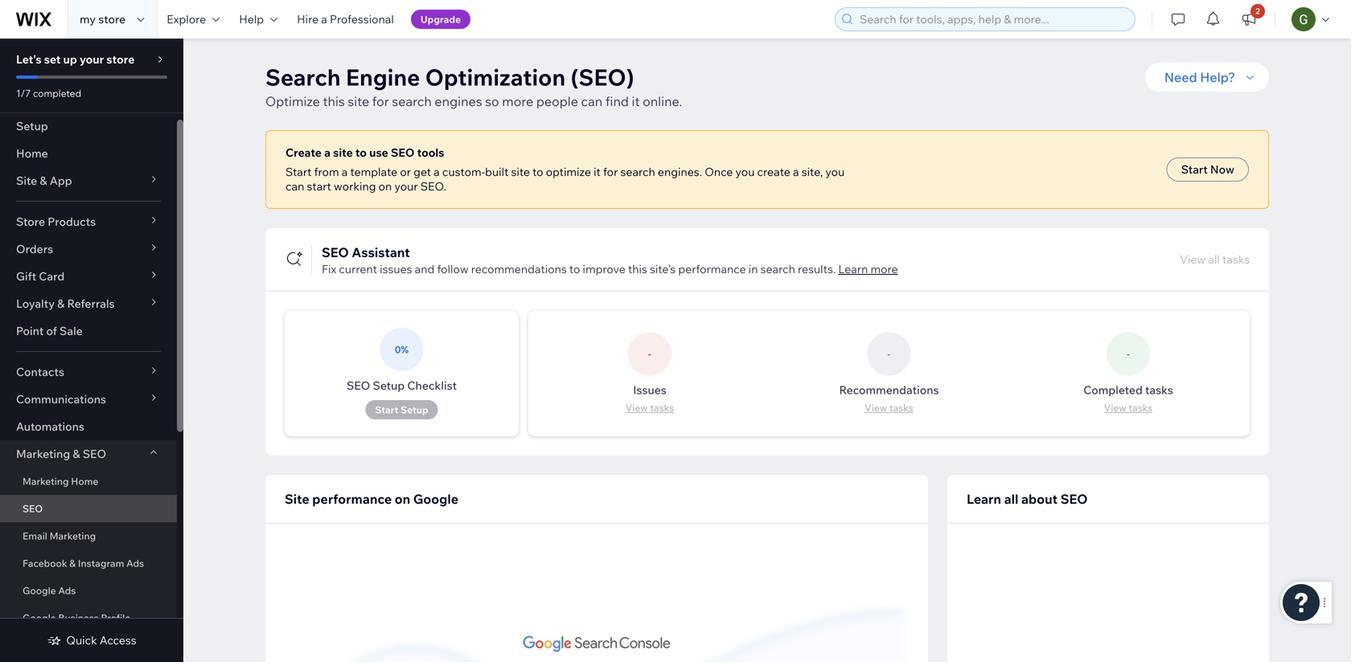 Task type: vqa. For each thing, say whether or not it's contained in the screenshot.
personalized
no



Task type: locate. For each thing, give the bounding box(es) containing it.
- up recommendations
[[888, 348, 891, 360]]

0 horizontal spatial your
[[80, 52, 104, 66]]

3 - from the left
[[1127, 348, 1130, 360]]

more inside the 'search engine optimization (seo) optimize this site for search engines so more people can find it online.'
[[502, 93, 533, 109]]

(seo)
[[571, 63, 634, 91]]

site
[[348, 93, 369, 109], [333, 146, 353, 160], [511, 165, 530, 179]]

0 vertical spatial it
[[632, 93, 640, 109]]

0 vertical spatial search
[[392, 93, 432, 109]]

0 horizontal spatial for
[[372, 93, 389, 109]]

1 vertical spatial more
[[871, 262, 898, 276]]

optimize
[[265, 93, 320, 109]]

0 vertical spatial to
[[355, 146, 367, 160]]

a up working
[[342, 165, 348, 179]]

custom-
[[442, 165, 485, 179]]

marketing & seo
[[16, 447, 106, 461]]

0 vertical spatial marketing
[[16, 447, 70, 461]]

0 vertical spatial learn
[[838, 262, 868, 276]]

marketing up facebook & instagram ads in the bottom left of the page
[[50, 530, 96, 542]]

home down marketing & seo popup button
[[71, 476, 98, 488]]

google business profile
[[23, 612, 131, 624]]

seo left checklist on the bottom left of page
[[347, 379, 370, 393]]

search right in on the right of the page
[[760, 262, 795, 276]]

on inside the create a site to use seo tools start from a template or get a custom-built site to optimize it for search engines. once you create a site, you can start working on your seo.
[[378, 179, 392, 193]]

google inside "link"
[[23, 585, 56, 597]]

1 horizontal spatial setup
[[373, 379, 405, 393]]

start down create
[[286, 165, 312, 179]]

0 horizontal spatial start
[[286, 165, 312, 179]]

store down my store
[[106, 52, 135, 66]]

1 horizontal spatial to
[[532, 165, 543, 179]]

0 horizontal spatial you
[[735, 165, 755, 179]]

marketing inside marketing home link
[[23, 476, 69, 488]]

card
[[39, 269, 64, 283]]

search inside the create a site to use seo tools start from a template or get a custom-built site to optimize it for search engines. once you create a site, you can start working on your seo.
[[620, 165, 655, 179]]

0 vertical spatial google
[[413, 491, 458, 507]]

for
[[372, 93, 389, 109], [603, 165, 618, 179]]

facebook & instagram ads link
[[0, 550, 177, 577]]

it
[[632, 93, 640, 109], [594, 165, 601, 179]]

& for loyalty
[[57, 297, 65, 311]]

1 vertical spatial this
[[628, 262, 647, 276]]

for down engine
[[372, 93, 389, 109]]

site inside heading
[[285, 491, 309, 507]]

site up the from at the top
[[333, 146, 353, 160]]

1 horizontal spatial site
[[285, 491, 309, 507]]

0 horizontal spatial setup
[[16, 119, 48, 133]]

site right built
[[511, 165, 530, 179]]

you right once
[[735, 165, 755, 179]]

you right site,
[[825, 165, 845, 179]]

0 vertical spatial can
[[581, 93, 603, 109]]

search inside the 'search engine optimization (seo) optimize this site for search engines so more people can find it online.'
[[392, 93, 432, 109]]

on inside site performance on google heading
[[395, 491, 410, 507]]

setup
[[16, 119, 48, 133], [373, 379, 405, 393]]

1 horizontal spatial your
[[394, 179, 418, 193]]

1 horizontal spatial learn
[[967, 491, 1001, 507]]

1 horizontal spatial performance
[[678, 262, 746, 276]]

1 horizontal spatial -
[[888, 348, 891, 360]]

issues
[[633, 383, 667, 397]]

& right the loyalty
[[57, 297, 65, 311]]

1 horizontal spatial on
[[395, 491, 410, 507]]

store products button
[[0, 208, 177, 236]]

ads right the instagram
[[126, 558, 144, 570]]

email marketing
[[23, 530, 96, 542]]

engine
[[346, 63, 420, 91]]

2 vertical spatial google
[[23, 612, 56, 624]]

1 vertical spatial your
[[394, 179, 418, 193]]

-
[[648, 348, 651, 360], [888, 348, 891, 360], [1127, 348, 1130, 360]]

issues
[[380, 262, 412, 276]]

completed
[[1083, 383, 1143, 397]]

need
[[1164, 69, 1197, 85]]

1 vertical spatial can
[[286, 179, 304, 193]]

0 vertical spatial your
[[80, 52, 104, 66]]

- for issues
[[648, 348, 651, 360]]

products
[[48, 215, 96, 229]]

1 horizontal spatial you
[[825, 165, 845, 179]]

2 horizontal spatial to
[[569, 262, 580, 276]]

completed tasks
[[1083, 383, 1173, 397]]

seo assistant fix current issues and follow recommendations to improve this site's performance in search results. learn more
[[322, 244, 898, 276]]

2 vertical spatial to
[[569, 262, 580, 276]]

marketing down automations
[[16, 447, 70, 461]]

0 horizontal spatial learn
[[838, 262, 868, 276]]

0 vertical spatial setup
[[16, 119, 48, 133]]

1 vertical spatial for
[[603, 165, 618, 179]]

performance
[[678, 262, 746, 276], [312, 491, 392, 507]]

1 vertical spatial it
[[594, 165, 601, 179]]

marketing & seo button
[[0, 441, 177, 468]]

start inside button
[[1181, 162, 1208, 177]]

& inside dropdown button
[[57, 297, 65, 311]]

start left now
[[1181, 162, 1208, 177]]

0 horizontal spatial ads
[[58, 585, 76, 597]]

optimization
[[425, 63, 566, 91]]

search inside seo assistant fix current issues and follow recommendations to improve this site's performance in search results. learn more
[[760, 262, 795, 276]]

follow
[[437, 262, 469, 276]]

1 vertical spatial home
[[71, 476, 98, 488]]

gift
[[16, 269, 36, 283]]

2 vertical spatial search
[[760, 262, 795, 276]]

1 vertical spatial search
[[620, 165, 655, 179]]

a
[[321, 12, 327, 26], [324, 146, 331, 160], [342, 165, 348, 179], [434, 165, 440, 179], [793, 165, 799, 179]]

- up issues on the left of the page
[[648, 348, 651, 360]]

0 vertical spatial more
[[502, 93, 533, 109]]

& right facebook
[[69, 558, 76, 570]]

marketing inside marketing & seo popup button
[[16, 447, 70, 461]]

0 vertical spatial on
[[378, 179, 392, 193]]

learn all about seo heading
[[967, 490, 1088, 509]]

1 horizontal spatial search
[[620, 165, 655, 179]]

your inside the create a site to use seo tools start from a template or get a custom-built site to optimize it for search engines. once you create a site, you can start working on your seo.
[[394, 179, 418, 193]]

seo up fix
[[322, 244, 349, 261]]

seo down automations link
[[83, 447, 106, 461]]

a left site,
[[793, 165, 799, 179]]

sidebar element
[[0, 39, 183, 663]]

site inside the 'search engine optimization (seo) optimize this site for search engines so more people can find it online.'
[[348, 93, 369, 109]]

- up completed tasks
[[1127, 348, 1130, 360]]

0 horizontal spatial this
[[323, 93, 345, 109]]

search left "engines."
[[620, 165, 655, 179]]

0 vertical spatial store
[[98, 12, 126, 26]]

site inside popup button
[[16, 174, 37, 188]]

this
[[323, 93, 345, 109], [628, 262, 647, 276]]

2 horizontal spatial search
[[760, 262, 795, 276]]

learn left the all
[[967, 491, 1001, 507]]

marketing
[[16, 447, 70, 461], [23, 476, 69, 488], [50, 530, 96, 542]]

tools
[[417, 146, 444, 160]]

to left use
[[355, 146, 367, 160]]

completed
[[33, 87, 81, 99]]

1 vertical spatial setup
[[373, 379, 405, 393]]

& for marketing
[[73, 447, 80, 461]]

2 vertical spatial marketing
[[50, 530, 96, 542]]

0 vertical spatial home
[[16, 146, 48, 160]]

google ads link
[[0, 577, 177, 605]]

1 vertical spatial google
[[23, 585, 56, 597]]

recommendations
[[839, 383, 939, 397]]

0 horizontal spatial home
[[16, 146, 48, 160]]

1 vertical spatial marketing
[[23, 476, 69, 488]]

site down engine
[[348, 93, 369, 109]]

1 horizontal spatial this
[[628, 262, 647, 276]]

& for site
[[40, 174, 47, 188]]

up
[[63, 52, 77, 66]]

site & app
[[16, 174, 72, 188]]

1 vertical spatial learn
[[967, 491, 1001, 507]]

start inside the create a site to use seo tools start from a template or get a custom-built site to optimize it for search engines. once you create a site, you can start working on your seo.
[[286, 165, 312, 179]]

results.
[[798, 262, 836, 276]]

to left improve
[[569, 262, 580, 276]]

0 vertical spatial site
[[348, 93, 369, 109]]

seo inside popup button
[[83, 447, 106, 461]]

ads up google business profile
[[58, 585, 76, 597]]

quick access
[[66, 634, 136, 648]]

0 vertical spatial this
[[323, 93, 345, 109]]

& down automations link
[[73, 447, 80, 461]]

seo right about
[[1061, 491, 1088, 507]]

for right optimize
[[603, 165, 618, 179]]

your
[[80, 52, 104, 66], [394, 179, 418, 193]]

1 vertical spatial on
[[395, 491, 410, 507]]

store
[[98, 12, 126, 26], [106, 52, 135, 66]]

setup down 1/7
[[16, 119, 48, 133]]

a right get
[[434, 165, 440, 179]]

point
[[16, 324, 44, 338]]

& left app
[[40, 174, 47, 188]]

to left optimize
[[532, 165, 543, 179]]

start
[[1181, 162, 1208, 177], [286, 165, 312, 179]]

marketing for marketing home
[[23, 476, 69, 488]]

1 vertical spatial store
[[106, 52, 135, 66]]

2 vertical spatial site
[[511, 165, 530, 179]]

referrals
[[67, 297, 115, 311]]

home up site & app
[[16, 146, 48, 160]]

seo up or
[[391, 146, 415, 160]]

search
[[265, 63, 341, 91]]

site & app button
[[0, 167, 177, 195]]

0 horizontal spatial on
[[378, 179, 392, 193]]

facebook
[[23, 558, 67, 570]]

1 horizontal spatial it
[[632, 93, 640, 109]]

1 horizontal spatial start
[[1181, 162, 1208, 177]]

on
[[378, 179, 392, 193], [395, 491, 410, 507]]

this left the site's
[[628, 262, 647, 276]]

site,
[[802, 165, 823, 179]]

1 - from the left
[[648, 348, 651, 360]]

0 horizontal spatial can
[[286, 179, 304, 193]]

1 horizontal spatial more
[[871, 262, 898, 276]]

0 vertical spatial ads
[[126, 558, 144, 570]]

gift card
[[16, 269, 64, 283]]

0 horizontal spatial more
[[502, 93, 533, 109]]

improve
[[583, 262, 626, 276]]

0 vertical spatial site
[[16, 174, 37, 188]]

help button
[[229, 0, 287, 39]]

1 vertical spatial ads
[[58, 585, 76, 597]]

1 horizontal spatial can
[[581, 93, 603, 109]]

google ads
[[23, 585, 76, 597]]

0%
[[395, 344, 409, 356]]

google inside heading
[[413, 491, 458, 507]]

0 vertical spatial for
[[372, 93, 389, 109]]

seo inside the create a site to use seo tools start from a template or get a custom-built site to optimize it for search engines. once you create a site, you can start working on your seo.
[[391, 146, 415, 160]]

this down search
[[323, 93, 345, 109]]

can left start
[[286, 179, 304, 193]]

google for google ads
[[23, 585, 56, 597]]

marketing home link
[[0, 468, 177, 495]]

seo inside seo assistant fix current issues and follow recommendations to improve this site's performance in search results. learn more
[[322, 244, 349, 261]]

1 vertical spatial site
[[285, 491, 309, 507]]

hire a professional link
[[287, 0, 404, 39]]

2 horizontal spatial -
[[1127, 348, 1130, 360]]

of
[[46, 324, 57, 338]]

0 horizontal spatial search
[[392, 93, 432, 109]]

more
[[502, 93, 533, 109], [871, 262, 898, 276]]

orders
[[16, 242, 53, 256]]

your down or
[[394, 179, 418, 193]]

contacts
[[16, 365, 64, 379]]

point of sale link
[[0, 318, 177, 345]]

1 vertical spatial performance
[[312, 491, 392, 507]]

more right so
[[502, 93, 533, 109]]

0 horizontal spatial performance
[[312, 491, 392, 507]]

&
[[40, 174, 47, 188], [57, 297, 65, 311], [73, 447, 80, 461], [69, 558, 76, 570]]

assistant
[[352, 244, 410, 261]]

it right optimize
[[594, 165, 601, 179]]

search down engine
[[392, 93, 432, 109]]

for inside the create a site to use seo tools start from a template or get a custom-built site to optimize it for search engines. once you create a site, you can start working on your seo.
[[603, 165, 618, 179]]

use
[[369, 146, 388, 160]]

learn right results. in the top of the page
[[838, 262, 868, 276]]

0 horizontal spatial -
[[648, 348, 651, 360]]

1 horizontal spatial ads
[[126, 558, 144, 570]]

store right my
[[98, 12, 126, 26]]

setup down 0%
[[373, 379, 405, 393]]

to
[[355, 146, 367, 160], [532, 165, 543, 179], [569, 262, 580, 276]]

it right find
[[632, 93, 640, 109]]

your right up
[[80, 52, 104, 66]]

0 horizontal spatial site
[[16, 174, 37, 188]]

2 - from the left
[[888, 348, 891, 360]]

more right results. in the top of the page
[[871, 262, 898, 276]]

marketing down marketing & seo
[[23, 476, 69, 488]]

1 horizontal spatial for
[[603, 165, 618, 179]]

for inside the 'search engine optimization (seo) optimize this site for search engines so more people can find it online.'
[[372, 93, 389, 109]]

access
[[100, 634, 136, 648]]

can left find
[[581, 93, 603, 109]]

about
[[1021, 491, 1058, 507]]

a right hire
[[321, 12, 327, 26]]

0 horizontal spatial it
[[594, 165, 601, 179]]

email marketing link
[[0, 523, 177, 550]]

0 vertical spatial performance
[[678, 262, 746, 276]]

site for site performance on google
[[285, 491, 309, 507]]



Task type: describe. For each thing, give the bounding box(es) containing it.
seo link
[[0, 495, 177, 523]]

and
[[415, 262, 435, 276]]

upgrade
[[421, 13, 461, 25]]

your inside "sidebar" "element"
[[80, 52, 104, 66]]

loyalty
[[16, 297, 55, 311]]

to inside seo assistant fix current issues and follow recommendations to improve this site's performance in search results. learn more
[[569, 262, 580, 276]]

seo up email in the left of the page
[[23, 503, 43, 515]]

Search for tools, apps, help & more... field
[[855, 8, 1130, 31]]

1 you from the left
[[735, 165, 755, 179]]

0 horizontal spatial to
[[355, 146, 367, 160]]

gift card button
[[0, 263, 177, 290]]

1 vertical spatial to
[[532, 165, 543, 179]]

let's
[[16, 52, 41, 66]]

quick
[[66, 634, 97, 648]]

automations link
[[0, 413, 177, 441]]

google for google business profile
[[23, 612, 56, 624]]

marketing for marketing & seo
[[16, 447, 70, 461]]

it inside the 'search engine optimization (seo) optimize this site for search engines so more people can find it online.'
[[632, 93, 640, 109]]

setup inside "sidebar" "element"
[[16, 119, 48, 133]]

quick access button
[[47, 634, 136, 648]]

create
[[286, 146, 322, 160]]

it inside the create a site to use seo tools start from a template or get a custom-built site to optimize it for search engines. once you create a site, you can start working on your seo.
[[594, 165, 601, 179]]

- for recommendations
[[888, 348, 891, 360]]

performance inside seo assistant fix current issues and follow recommendations to improve this site's performance in search results. learn more
[[678, 262, 746, 276]]

a up the from at the top
[[324, 146, 331, 160]]

a inside hire a professional link
[[321, 12, 327, 26]]

setup link
[[0, 113, 177, 140]]

site for site & app
[[16, 174, 37, 188]]

all
[[1004, 491, 1018, 507]]

- for completed tasks
[[1127, 348, 1130, 360]]

template
[[350, 165, 397, 179]]

point of sale
[[16, 324, 83, 338]]

instagram
[[78, 558, 124, 570]]

seo setup checklist
[[347, 379, 457, 393]]

business
[[58, 612, 99, 624]]

let's set up your store
[[16, 52, 135, 66]]

contacts button
[[0, 359, 177, 386]]

people
[[536, 93, 578, 109]]

create a site to use seo tools start from a template or get a custom-built site to optimize it for search engines. once you create a site, you can start working on your seo.
[[286, 146, 845, 193]]

learn inside heading
[[967, 491, 1001, 507]]

or
[[400, 165, 411, 179]]

engines.
[[658, 165, 702, 179]]

professional
[[330, 12, 394, 26]]

site performance on google heading
[[285, 490, 458, 509]]

site performance on google
[[285, 491, 458, 507]]

home link
[[0, 140, 177, 167]]

online.
[[643, 93, 682, 109]]

automations
[[16, 420, 84, 434]]

marketing home
[[23, 476, 98, 488]]

start
[[307, 179, 331, 193]]

profile
[[101, 612, 131, 624]]

google business profile link
[[0, 605, 177, 632]]

my store
[[80, 12, 126, 26]]

can inside the create a site to use seo tools start from a template or get a custom-built site to optimize it for search engines. once you create a site, you can start working on your seo.
[[286, 179, 304, 193]]

can inside the 'search engine optimization (seo) optimize this site for search engines so more people can find it online.'
[[581, 93, 603, 109]]

checklist
[[407, 379, 457, 393]]

learn more link
[[838, 262, 898, 277]]

so
[[485, 93, 499, 109]]

create
[[757, 165, 790, 179]]

more inside seo assistant fix current issues and follow recommendations to improve this site's performance in search results. learn more
[[871, 262, 898, 276]]

loyalty & referrals
[[16, 297, 115, 311]]

need help?
[[1164, 69, 1235, 85]]

2 button
[[1231, 0, 1267, 39]]

seo.
[[420, 179, 447, 193]]

1/7 completed
[[16, 87, 81, 99]]

email
[[23, 530, 47, 542]]

performance inside heading
[[312, 491, 392, 507]]

site's
[[650, 262, 676, 276]]

tasks
[[1145, 383, 1173, 397]]

current
[[339, 262, 377, 276]]

ads inside "link"
[[58, 585, 76, 597]]

working
[[334, 179, 376, 193]]

engines
[[435, 93, 482, 109]]

built
[[485, 165, 509, 179]]

2
[[1256, 6, 1260, 16]]

this inside seo assistant fix current issues and follow recommendations to improve this site's performance in search results. learn more
[[628, 262, 647, 276]]

help
[[239, 12, 264, 26]]

learn inside seo assistant fix current issues and follow recommendations to improve this site's performance in search results. learn more
[[838, 262, 868, 276]]

2 you from the left
[[825, 165, 845, 179]]

facebook & instagram ads
[[23, 558, 144, 570]]

optimize
[[546, 165, 591, 179]]

sale
[[60, 324, 83, 338]]

my
[[80, 12, 96, 26]]

start now button
[[1167, 158, 1249, 182]]

set
[[44, 52, 61, 66]]

help?
[[1200, 69, 1235, 85]]

1 horizontal spatial home
[[71, 476, 98, 488]]

store inside "sidebar" "element"
[[106, 52, 135, 66]]

app
[[50, 174, 72, 188]]

this inside the 'search engine optimization (seo) optimize this site for search engines so more people can find it online.'
[[323, 93, 345, 109]]

explore
[[167, 12, 206, 26]]

1/7
[[16, 87, 31, 99]]

get
[[413, 165, 431, 179]]

marketing inside email marketing link
[[50, 530, 96, 542]]

search engine optimization (seo) optimize this site for search engines so more people can find it online.
[[265, 63, 682, 109]]

upgrade button
[[411, 10, 471, 29]]

from
[[314, 165, 339, 179]]

hire
[[297, 12, 319, 26]]

store products
[[16, 215, 96, 229]]

orders button
[[0, 236, 177, 263]]

& for facebook
[[69, 558, 76, 570]]

recommendations
[[471, 262, 567, 276]]

in
[[749, 262, 758, 276]]

now
[[1210, 162, 1235, 177]]

store
[[16, 215, 45, 229]]

start now
[[1181, 162, 1235, 177]]

seo inside heading
[[1061, 491, 1088, 507]]

1 vertical spatial site
[[333, 146, 353, 160]]



